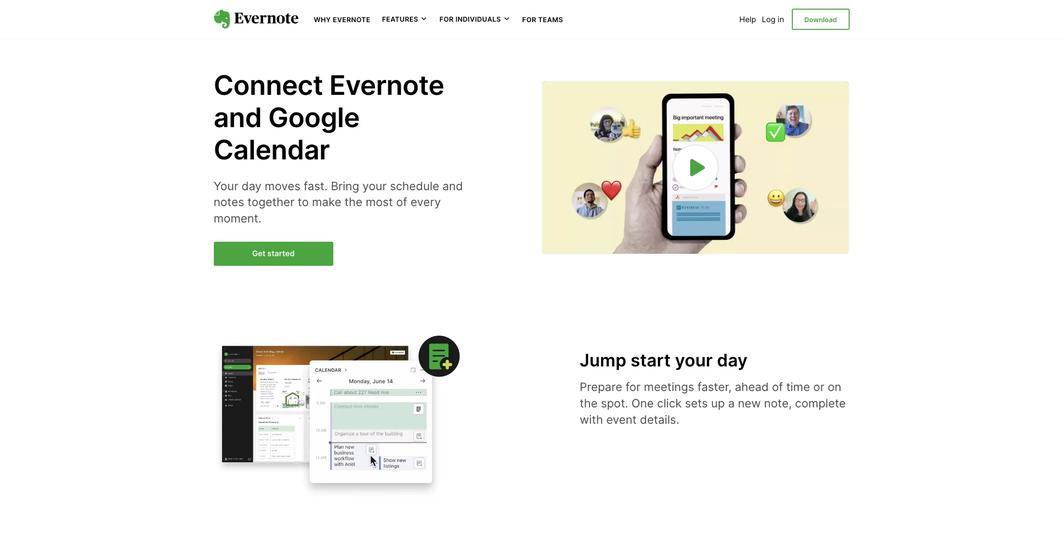 Task type: locate. For each thing, give the bounding box(es) containing it.
fast.
[[304, 179, 328, 193]]

for teams
[[522, 15, 563, 24]]

0 vertical spatial your
[[363, 179, 387, 193]]

of up note,
[[772, 380, 783, 394]]

for individuals button
[[440, 14, 511, 24]]

your up most
[[363, 179, 387, 193]]

day
[[242, 179, 262, 193], [717, 350, 748, 371]]

notes
[[214, 195, 244, 209]]

your up faster, in the bottom right of the page
[[675, 350, 713, 371]]

evernote for why evernote
[[333, 15, 371, 24]]

0 vertical spatial the
[[345, 195, 363, 209]]

start
[[631, 350, 671, 371]]

features button
[[382, 14, 428, 24]]

and
[[214, 101, 262, 134], [443, 179, 463, 193]]

your
[[363, 179, 387, 193], [675, 350, 713, 371]]

in
[[778, 14, 784, 24]]

1 horizontal spatial of
[[772, 380, 783, 394]]

the
[[345, 195, 363, 209], [580, 397, 598, 411]]

download
[[805, 15, 837, 24]]

evernote inside connect evernote and google calendar
[[329, 69, 444, 102]]

faster,
[[698, 380, 732, 394]]

1 horizontal spatial for
[[522, 15, 537, 24]]

for teams link
[[522, 14, 563, 24]]

evernote calendar integration image
[[214, 328, 464, 500]]

for inside for individuals button
[[440, 15, 454, 23]]

log
[[762, 14, 776, 24]]

of inside the prepare for meetings faster, ahead of time or on the spot. one click sets up a new note, complete with event details.
[[772, 380, 783, 394]]

moves
[[265, 179, 301, 193]]

the inside the prepare for meetings faster, ahead of time or on the spot. one click sets up a new note, complete with event details.
[[580, 397, 598, 411]]

one
[[632, 397, 654, 411]]

individuals
[[456, 15, 501, 23]]

0 horizontal spatial for
[[440, 15, 454, 23]]

prepare
[[580, 380, 623, 394]]

details.
[[640, 413, 680, 427]]

get
[[252, 249, 266, 258]]

1 horizontal spatial and
[[443, 179, 463, 193]]

features
[[382, 15, 418, 23]]

1 vertical spatial the
[[580, 397, 598, 411]]

0 horizontal spatial and
[[214, 101, 262, 134]]

of down schedule
[[396, 195, 407, 209]]

evernote
[[333, 15, 371, 24], [329, 69, 444, 102]]

0 horizontal spatial your
[[363, 179, 387, 193]]

0 horizontal spatial day
[[242, 179, 262, 193]]

connect evernote and google calendar
[[214, 69, 444, 166]]

for left teams
[[522, 15, 537, 24]]

with
[[580, 413, 603, 427]]

started
[[268, 249, 295, 258]]

note,
[[764, 397, 792, 411]]

get started link
[[214, 242, 333, 266]]

evernote for connect evernote and google calendar
[[329, 69, 444, 102]]

1 horizontal spatial the
[[580, 397, 598, 411]]

1 horizontal spatial your
[[675, 350, 713, 371]]

a
[[728, 397, 735, 411]]

of inside the your day moves fast. bring your schedule and notes together to make the most of every moment.
[[396, 195, 407, 209]]

1 vertical spatial your
[[675, 350, 713, 371]]

log in link
[[762, 14, 784, 24]]

day up "together"
[[242, 179, 262, 193]]

sets
[[685, 397, 708, 411]]

spot.
[[601, 397, 629, 411]]

for inside "for teams" link
[[522, 15, 537, 24]]

1 vertical spatial and
[[443, 179, 463, 193]]

day up faster, in the bottom right of the page
[[717, 350, 748, 371]]

0 vertical spatial of
[[396, 195, 407, 209]]

0 vertical spatial evernote
[[333, 15, 371, 24]]

0 horizontal spatial the
[[345, 195, 363, 209]]

ahead
[[735, 380, 769, 394]]

why evernote link
[[314, 14, 371, 24]]

together
[[248, 195, 295, 209]]

calendar
[[214, 134, 330, 166]]

of
[[396, 195, 407, 209], [772, 380, 783, 394]]

connect
[[214, 69, 323, 102]]

the down "bring"
[[345, 195, 363, 209]]

0 vertical spatial and
[[214, 101, 262, 134]]

for for for individuals
[[440, 15, 454, 23]]

the up the with
[[580, 397, 598, 411]]

0 vertical spatial day
[[242, 179, 262, 193]]

1 horizontal spatial day
[[717, 350, 748, 371]]

1 vertical spatial of
[[772, 380, 783, 394]]

the inside the your day moves fast. bring your schedule and notes together to make the most of every moment.
[[345, 195, 363, 209]]

download link
[[792, 9, 850, 30]]

for
[[440, 15, 454, 23], [522, 15, 537, 24]]

for left individuals
[[440, 15, 454, 23]]

event
[[607, 413, 637, 427]]

for for for teams
[[522, 15, 537, 24]]

0 horizontal spatial of
[[396, 195, 407, 209]]

1 vertical spatial evernote
[[329, 69, 444, 102]]



Task type: vqa. For each thing, say whether or not it's contained in the screenshot.
.'s .
no



Task type: describe. For each thing, give the bounding box(es) containing it.
bring
[[331, 179, 359, 193]]

your inside the your day moves fast. bring your schedule and notes together to make the most of every moment.
[[363, 179, 387, 193]]

day inside the your day moves fast. bring your schedule and notes together to make the most of every moment.
[[242, 179, 262, 193]]

schedule
[[390, 179, 440, 193]]

meetings
[[644, 380, 695, 394]]

for individuals
[[440, 15, 501, 23]]

evernote logo image
[[214, 10, 299, 29]]

most
[[366, 195, 393, 209]]

calendar evernote video thumbnail image
[[542, 81, 849, 254]]

to
[[298, 195, 309, 209]]

1 vertical spatial day
[[717, 350, 748, 371]]

make
[[312, 195, 341, 209]]

log in
[[762, 14, 784, 24]]

new
[[738, 397, 761, 411]]

get started
[[252, 249, 295, 258]]

your day moves fast. bring your schedule and notes together to make the most of every moment.
[[214, 179, 463, 225]]

time
[[787, 380, 810, 394]]

every
[[411, 195, 441, 209]]

complete
[[795, 397, 846, 411]]

why
[[314, 15, 331, 24]]

and inside the your day moves fast. bring your schedule and notes together to make the most of every moment.
[[443, 179, 463, 193]]

prepare for meetings faster, ahead of time or on the spot. one click sets up a new note, complete with event details.
[[580, 380, 846, 427]]

jump start your day
[[580, 350, 748, 371]]

for
[[626, 380, 641, 394]]

on
[[828, 380, 842, 394]]

your
[[214, 179, 238, 193]]

jump
[[580, 350, 627, 371]]

google
[[268, 101, 360, 134]]

help link
[[740, 14, 757, 24]]

up
[[711, 397, 725, 411]]

why evernote
[[314, 15, 371, 24]]

and inside connect evernote and google calendar
[[214, 101, 262, 134]]

play video image
[[684, 156, 707, 179]]

click
[[657, 397, 682, 411]]

moment.
[[214, 211, 262, 225]]

teams
[[538, 15, 563, 24]]

help
[[740, 14, 757, 24]]

or
[[814, 380, 825, 394]]



